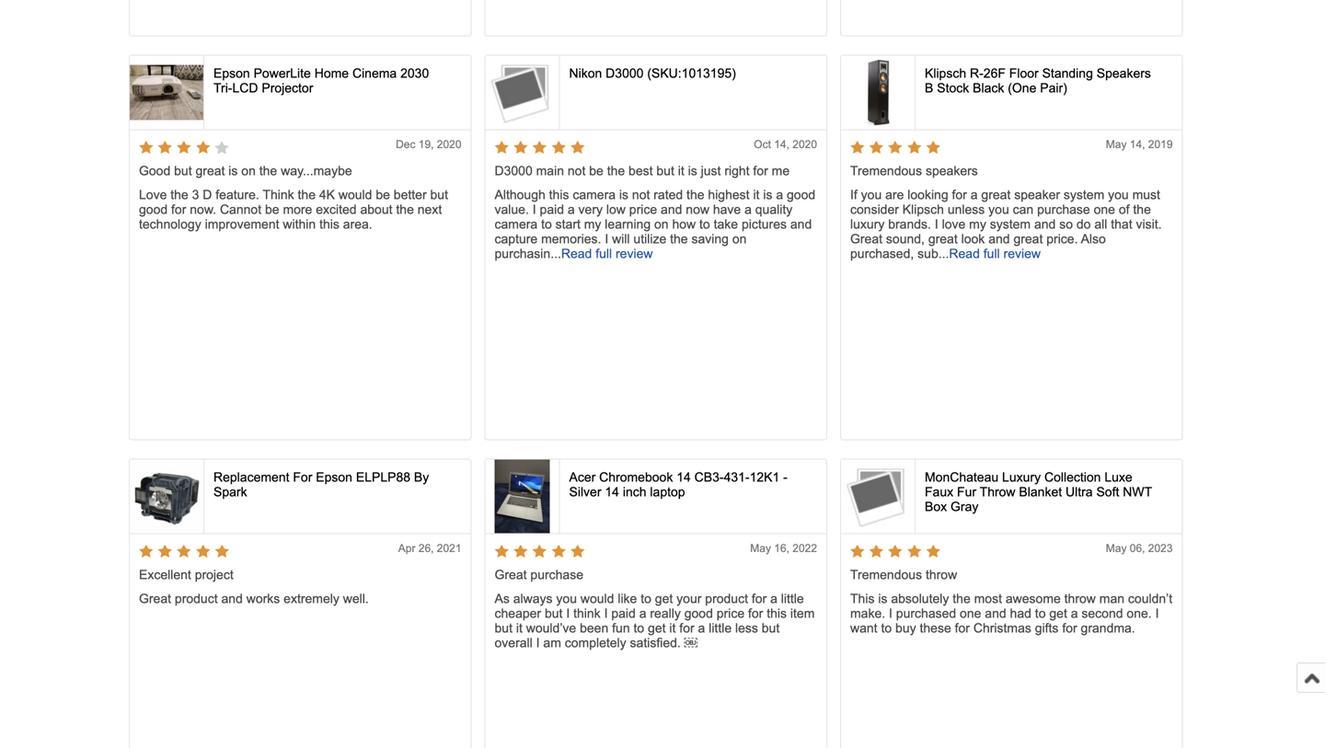Task type: locate. For each thing, give the bounding box(es) containing it.
0 horizontal spatial my
[[584, 217, 601, 231]]

well.
[[343, 592, 369, 606]]

fur
[[957, 485, 977, 499]]

is right this on the right bottom
[[878, 592, 888, 606]]

0 horizontal spatial read full review link
[[561, 247, 653, 261]]

monchateau luxury collection luxe faux fur throw blanket ultra soft nwt box gray
[[925, 470, 1152, 514]]

but
[[174, 164, 192, 178], [657, 164, 675, 178], [430, 188, 448, 202], [545, 607, 563, 621], [495, 621, 513, 636], [762, 621, 780, 636]]

0 horizontal spatial 14,
[[774, 138, 790, 150]]

1 vertical spatial purchase
[[530, 568, 584, 582]]

1 vertical spatial on
[[654, 217, 669, 231]]

read full review link
[[561, 247, 653, 261], [949, 247, 1041, 261]]

klipsch inside if you are looking for a great speaker system you must consider klipsch unless you can purchase one of the luxury brands. i love my system and so do all that visit. great sound, great look and great price. also purchased, sub
[[903, 202, 944, 217]]

the inside this is absolutely the most awesome throw man couldn't make. i purchased one and had to get a second one. i want to buy these for christmas gifts for grandma.
[[953, 592, 971, 606]]

0 horizontal spatial 2020
[[437, 138, 462, 150]]

replacement for epson elplp88 by spark
[[214, 470, 429, 499]]

16,
[[774, 542, 790, 555]]

camera up capture
[[495, 217, 538, 231]]

paid inside as always you would like to get your product for a little cheaper but i think i paid a really good price for this item but it would've been fun to get it for a little less but overall i am completely satisfied. ￼
[[611, 607, 636, 621]]

2 read from the left
[[949, 247, 980, 261]]

good up quality
[[787, 188, 816, 202]]

5 stars image up tremendous speakers
[[850, 141, 942, 157]]

0 horizontal spatial throw
[[926, 568, 957, 582]]

14 up laptop
[[677, 470, 691, 485]]

get up gifts at the right
[[1050, 607, 1067, 621]]

tremendous
[[850, 164, 922, 178], [850, 568, 922, 582]]

1 vertical spatial get
[[1050, 607, 1067, 621]]

may left the 06, at the right of page
[[1106, 542, 1127, 555]]

product up less
[[705, 592, 748, 606]]

0 vertical spatial 14
[[677, 470, 691, 485]]

these
[[920, 621, 951, 636]]

paid up start
[[540, 202, 564, 217]]

0 vertical spatial camera
[[573, 188, 616, 202]]

1 horizontal spatial d3000
[[606, 66, 644, 81]]

chromebook
[[599, 470, 673, 485]]

2 read full review link from the left
[[949, 247, 1041, 261]]

read down look
[[949, 247, 980, 261]]

oct 14, 2020
[[754, 138, 817, 150]]

1 read full review link from the left
[[561, 247, 653, 261]]

0 horizontal spatial great
[[139, 592, 171, 606]]

1 tremendous from the top
[[850, 164, 922, 178]]

2 product from the left
[[705, 592, 748, 606]]

0 horizontal spatial not
[[568, 164, 586, 178]]

system
[[1064, 188, 1105, 202], [990, 217, 1031, 231]]

think
[[263, 188, 294, 202]]

full
[[596, 247, 612, 261], [984, 247, 1000, 261]]

1 horizontal spatial little
[[781, 592, 804, 606]]

replacement
[[214, 470, 289, 485]]

and down project
[[221, 592, 243, 606]]

1 14, from the left
[[774, 138, 790, 150]]

but up next
[[430, 188, 448, 202]]

5 stars image for throw
[[850, 545, 942, 561]]

great up d
[[196, 164, 225, 178]]

and down quality
[[790, 217, 812, 231]]

14, for must
[[1130, 138, 1145, 150]]

product down excellent project at the left bottom of the page
[[175, 592, 218, 606]]

0 vertical spatial paid
[[540, 202, 564, 217]]

my up look
[[969, 217, 986, 231]]

klipsch up stock
[[925, 66, 967, 81]]

1 horizontal spatial camera
[[573, 188, 616, 202]]

throw up second
[[1065, 592, 1096, 606]]

2 review from the left
[[1004, 247, 1041, 261]]

1 horizontal spatial ... read full review
[[939, 247, 1041, 261]]

excellent
[[139, 568, 191, 582]]

2 ... read full review from the left
[[939, 247, 1041, 261]]

little up item
[[781, 592, 804, 606]]

my
[[584, 217, 601, 231], [969, 217, 986, 231]]

this down excited
[[319, 217, 340, 231]]

little left less
[[709, 621, 732, 636]]

price up "learning"
[[629, 202, 657, 217]]

1 horizontal spatial price
[[717, 607, 745, 621]]

2020 for although this camera is not rated the highest it is a good value. i paid a very low price and now have a quality camera to start my learning on how to take pictures and capture memories. i will utilize the saving on purchasin
[[793, 138, 817, 150]]

dec
[[396, 138, 416, 150]]

14, left 2019
[[1130, 138, 1145, 150]]

2 horizontal spatial good
[[787, 188, 816, 202]]

0 vertical spatial klipsch
[[925, 66, 967, 81]]

epson powerlite home cinema 2030 tri-lcd projector
[[214, 66, 429, 95]]

would inside love the 3 d feature. think the 4k would be better but good for now. cannot be more excited about the next technology improvement within this area.
[[339, 188, 372, 202]]

1 read from the left
[[561, 247, 592, 261]]

1 my from the left
[[584, 217, 601, 231]]

have
[[713, 202, 741, 217]]

2021
[[437, 542, 462, 555]]

would've
[[526, 621, 576, 636]]

0 horizontal spatial would
[[339, 188, 372, 202]]

0 horizontal spatial price
[[629, 202, 657, 217]]

26,
[[419, 542, 434, 555]]

get up satisfied. at bottom
[[648, 621, 666, 636]]

1 vertical spatial throw
[[1065, 592, 1096, 606]]

2 horizontal spatial be
[[589, 164, 604, 178]]

0 horizontal spatial ...
[[551, 247, 561, 261]]

camera up very
[[573, 188, 616, 202]]

is inside this is absolutely the most awesome throw man couldn't make. i purchased one and had to get a second one. i want to buy these for christmas gifts for grandma.
[[878, 592, 888, 606]]

good
[[787, 188, 816, 202], [139, 202, 168, 217], [685, 607, 713, 621]]

great inside if you are looking for a great speaker system you must consider klipsch unless you can purchase one of the luxury brands. i love my system and so do all that visit. great sound, great look and great price. also purchased, sub
[[850, 232, 883, 246]]

the left most
[[953, 592, 971, 606]]

full down look
[[984, 247, 1000, 261]]

the left 3
[[170, 188, 188, 202]]

powerlite
[[254, 66, 311, 81]]

0 horizontal spatial purchase
[[530, 568, 584, 582]]

review for price.
[[1004, 247, 1041, 261]]

and up christmas
[[985, 607, 1007, 621]]

5 stars image for project
[[139, 545, 231, 561]]

area.
[[343, 217, 372, 231]]

about
[[360, 202, 393, 217]]

may 06, 2023
[[1106, 542, 1173, 555]]

review down can
[[1004, 247, 1041, 261]]

may for couldn't
[[1106, 542, 1127, 555]]

0 horizontal spatial one
[[960, 607, 982, 621]]

1 vertical spatial not
[[632, 188, 650, 202]]

2 horizontal spatial this
[[767, 607, 787, 621]]

i left think
[[566, 607, 570, 621]]

1 horizontal spatial full
[[984, 247, 1000, 261]]

do
[[1077, 217, 1091, 231]]

... down memories.
[[551, 247, 561, 261]]

read full review link down will
[[561, 247, 653, 261]]

... for capture
[[551, 247, 561, 261]]

2 vertical spatial be
[[265, 202, 279, 217]]

one inside if you are looking for a great speaker system you must consider klipsch unless you can purchase one of the luxury brands. i love my system and so do all that visit. great sound, great look and great price. also purchased, sub
[[1094, 202, 1115, 217]]

paid up the fun
[[611, 607, 636, 621]]

full for and
[[984, 247, 1000, 261]]

2 ... from the left
[[939, 247, 949, 261]]

quality
[[755, 202, 793, 217]]

1 vertical spatial klipsch
[[903, 202, 944, 217]]

grandma.
[[1081, 621, 1135, 636]]

although this camera is not rated the highest it is a good value. i paid a very low price and now have a quality camera to start my learning on how to take pictures and capture memories. i will utilize the saving on purchasin
[[495, 188, 816, 261]]

5 stars image up tremendous throw
[[850, 545, 942, 561]]

0 horizontal spatial this
[[319, 217, 340, 231]]

2 tremendous from the top
[[850, 568, 922, 582]]

0 vertical spatial little
[[781, 592, 804, 606]]

0 vertical spatial price
[[629, 202, 657, 217]]

1 vertical spatial 14
[[605, 485, 619, 499]]

purchase
[[1037, 202, 1090, 217], [530, 568, 584, 582]]

0 horizontal spatial product
[[175, 592, 218, 606]]

nikon
[[569, 66, 602, 81]]

to right like
[[641, 592, 652, 606]]

good down love
[[139, 202, 168, 217]]

0 horizontal spatial system
[[990, 217, 1031, 231]]

2 vertical spatial this
[[767, 607, 787, 621]]

read full review link down look
[[949, 247, 1041, 261]]

1 horizontal spatial my
[[969, 217, 986, 231]]

0 vertical spatial tremendous
[[850, 164, 922, 178]]

man
[[1100, 592, 1125, 606]]

main
[[536, 164, 564, 178]]

2 2020 from the left
[[793, 138, 817, 150]]

0 horizontal spatial d3000
[[495, 164, 533, 178]]

by
[[414, 470, 429, 485]]

1 horizontal spatial be
[[376, 188, 390, 202]]

1 horizontal spatial paid
[[611, 607, 636, 621]]

0 vertical spatial throw
[[926, 568, 957, 582]]

dec 19, 2020
[[396, 138, 462, 150]]

be up very
[[589, 164, 604, 178]]

4 stars image
[[139, 141, 231, 157]]

0 vertical spatial epson
[[214, 66, 250, 81]]

0 horizontal spatial little
[[709, 621, 732, 636]]

may left 16,
[[750, 542, 771, 555]]

tremendous speakers
[[850, 164, 978, 178]]

utilize
[[634, 232, 667, 246]]

may 16, 2022
[[750, 542, 817, 555]]

5 stars image up the main
[[495, 141, 586, 157]]

2 vertical spatial on
[[732, 232, 747, 246]]

epson inside replacement for epson elplp88 by spark
[[316, 470, 352, 485]]

purchase up so
[[1037, 202, 1090, 217]]

this
[[549, 188, 569, 202], [319, 217, 340, 231], [767, 607, 787, 621]]

... read full review
[[551, 247, 653, 261], [939, 247, 1041, 261]]

0 vertical spatial great
[[850, 232, 883, 246]]

feature.
[[216, 188, 259, 202]]

i left will
[[605, 232, 609, 246]]

0 horizontal spatial camera
[[495, 217, 538, 231]]

on down take
[[732, 232, 747, 246]]

the down how
[[670, 232, 688, 246]]

lcd
[[232, 81, 258, 95]]

my inside although this camera is not rated the highest it is a good value. i paid a very low price and now have a quality camera to start my learning on how to take pictures and capture memories. i will utilize the saving on purchasin
[[584, 217, 601, 231]]

... read full review down will
[[551, 247, 653, 261]]

1 horizontal spatial good
[[685, 607, 713, 621]]

1 vertical spatial one
[[960, 607, 982, 621]]

monchateau
[[925, 470, 999, 485]]

would up excited
[[339, 188, 372, 202]]

read full review link for and
[[949, 247, 1041, 261]]

1 horizontal spatial read full review link
[[949, 247, 1041, 261]]

acer chromebook 14 cb3-431-12k1 - silver 14 inch laptop image
[[495, 460, 550, 533]]

0 vertical spatial good
[[787, 188, 816, 202]]

great for great product and works extremely well.
[[139, 592, 171, 606]]

d3000
[[606, 66, 644, 81], [495, 164, 533, 178]]

0 vertical spatial this
[[549, 188, 569, 202]]

think
[[573, 607, 601, 621]]

2 my from the left
[[969, 217, 986, 231]]

for inside if you are looking for a great speaker system you must consider klipsch unless you can purchase one of the luxury brands. i love my system and so do all that visit. great sound, great look and great price. also purchased, sub
[[952, 188, 967, 202]]

... down love on the right top of the page
[[939, 247, 949, 261]]

1 horizontal spatial throw
[[1065, 592, 1096, 606]]

0 vertical spatial system
[[1064, 188, 1105, 202]]

2 vertical spatial great
[[139, 592, 171, 606]]

read down memories.
[[561, 247, 592, 261]]

to up gifts at the right
[[1035, 607, 1046, 621]]

may left 2019
[[1106, 138, 1127, 150]]

2 full from the left
[[984, 247, 1000, 261]]

epson right for
[[316, 470, 352, 485]]

1 horizontal spatial ...
[[939, 247, 949, 261]]

one up the all
[[1094, 202, 1115, 217]]

but up overall
[[495, 621, 513, 636]]

0 horizontal spatial epson
[[214, 66, 250, 81]]

2 14, from the left
[[1130, 138, 1145, 150]]

1 horizontal spatial would
[[581, 592, 614, 606]]

it
[[678, 164, 685, 178], [753, 188, 760, 202], [516, 621, 523, 636], [669, 621, 676, 636]]

little
[[781, 592, 804, 606], [709, 621, 732, 636]]

blanket
[[1019, 485, 1062, 499]]

0 vertical spatial on
[[241, 164, 256, 178]]

excited
[[316, 202, 357, 217]]

5 stars image for main
[[495, 141, 586, 157]]

but up rated
[[657, 164, 675, 178]]

... read full review down look
[[939, 247, 1041, 261]]

2020
[[437, 138, 462, 150], [793, 138, 817, 150]]

system up do at the top right
[[1064, 188, 1105, 202]]

0 horizontal spatial full
[[596, 247, 612, 261]]

0 horizontal spatial review
[[616, 247, 653, 261]]

... read full review for and
[[939, 247, 1041, 261]]

purchase up always at bottom left
[[530, 568, 584, 582]]

0 horizontal spatial paid
[[540, 202, 564, 217]]

klipsch inside klipsch r-26f floor standing speakers b stock black (one pair)
[[925, 66, 967, 81]]

1 vertical spatial be
[[376, 188, 390, 202]]

epson
[[214, 66, 250, 81], [316, 470, 352, 485]]

5 stars image for speakers
[[850, 141, 942, 157]]

1 vertical spatial d3000
[[495, 164, 533, 178]]

this left item
[[767, 607, 787, 621]]

standing
[[1042, 66, 1093, 81]]

1 horizontal spatial 14
[[677, 470, 691, 485]]

0 vertical spatial one
[[1094, 202, 1115, 217]]

a up the unless
[[971, 188, 978, 202]]

d3000 right nikon
[[606, 66, 644, 81]]

2 horizontal spatial great
[[850, 232, 883, 246]]

1 horizontal spatial purchase
[[1037, 202, 1090, 217]]

of
[[1119, 202, 1130, 217]]

5 stars image for purchase
[[495, 545, 586, 561]]

1 horizontal spatial great
[[495, 568, 527, 582]]

1 horizontal spatial epson
[[316, 470, 352, 485]]

a inside this is absolutely the most awesome throw man couldn't make. i purchased one and had to get a second one. i want to buy these for christmas gifts for grandma.
[[1071, 607, 1078, 621]]

speakers
[[926, 164, 978, 178]]

right
[[725, 164, 750, 178]]

the up 'think'
[[259, 164, 277, 178]]

the down the must
[[1133, 202, 1151, 217]]

not inside although this camera is not rated the highest it is a good value. i paid a very low price and now have a quality camera to start my learning on how to take pictures and capture memories. i will utilize the saving on purchasin
[[632, 188, 650, 202]]

1 vertical spatial camera
[[495, 217, 538, 231]]

cheaper
[[495, 607, 541, 621]]

i down couldn't
[[1156, 607, 1159, 621]]

1 vertical spatial would
[[581, 592, 614, 606]]

the up more
[[298, 188, 316, 202]]

it down cheaper
[[516, 621, 523, 636]]

may
[[1106, 138, 1127, 150], [750, 542, 771, 555], [1106, 542, 1127, 555]]

1 ... from the left
[[551, 247, 561, 261]]

0 horizontal spatial be
[[265, 202, 279, 217]]

1 vertical spatial paid
[[611, 607, 636, 621]]

must
[[1133, 188, 1161, 202]]

my down very
[[584, 217, 601, 231]]

1 vertical spatial epson
[[316, 470, 352, 485]]

read full review link for memories.
[[561, 247, 653, 261]]

2020 right 19,
[[437, 138, 462, 150]]

1 horizontal spatial 14,
[[1130, 138, 1145, 150]]

0 horizontal spatial good
[[139, 202, 168, 217]]

be down 'think'
[[265, 202, 279, 217]]

tremendous up this on the right bottom
[[850, 568, 922, 582]]

klipsch down looking
[[903, 202, 944, 217]]

now
[[686, 202, 710, 217]]

1 ... read full review from the left
[[551, 247, 653, 261]]

speaker
[[1014, 188, 1060, 202]]

if you are looking for a great speaker system you must consider klipsch unless you can purchase one of the luxury brands. i love my system and so do all that visit. great sound, great look and great price. also purchased, sub
[[850, 188, 1162, 261]]

5 stars image up great purchase
[[495, 545, 586, 561]]

on up utilize
[[654, 217, 669, 231]]

1 vertical spatial good
[[139, 202, 168, 217]]

full down will
[[596, 247, 612, 261]]

cannot
[[220, 202, 261, 217]]

throw up absolutely
[[926, 568, 957, 582]]

14, right oct
[[774, 138, 790, 150]]

1 horizontal spatial this
[[549, 188, 569, 202]]

2 vertical spatial good
[[685, 607, 713, 621]]

would up think
[[581, 592, 614, 606]]

1 horizontal spatial 2020
[[793, 138, 817, 150]]

2030
[[400, 66, 429, 81]]

b
[[925, 81, 934, 95]]

0 vertical spatial would
[[339, 188, 372, 202]]

and inside this is absolutely the most awesome throw man couldn't make. i purchased one and had to get a second one. i want to buy these for christmas gifts for grandma.
[[985, 607, 1007, 621]]

within
[[283, 217, 316, 231]]

sub
[[918, 247, 939, 261]]

be
[[589, 164, 604, 178], [376, 188, 390, 202], [265, 202, 279, 217]]

the inside if you are looking for a great speaker system you must consider klipsch unless you can purchase one of the luxury brands. i love my system and so do all that visit. great sound, great look and great price. also purchased, sub
[[1133, 202, 1151, 217]]

1 vertical spatial this
[[319, 217, 340, 231]]

0 horizontal spatial read
[[561, 247, 592, 261]]

1 horizontal spatial system
[[1064, 188, 1105, 202]]

one inside this is absolutely the most awesome throw man couldn't make. i purchased one and had to get a second one. i want to buy these for christmas gifts for grandma.
[[960, 607, 982, 621]]

tremendous throw
[[850, 568, 957, 582]]

great
[[850, 232, 883, 246], [495, 568, 527, 582], [139, 592, 171, 606]]

to up saving
[[700, 217, 710, 231]]

1 full from the left
[[596, 247, 612, 261]]

0 horizontal spatial ... read full review
[[551, 247, 653, 261]]

for
[[753, 164, 768, 178], [952, 188, 967, 202], [171, 202, 186, 217], [752, 592, 767, 606], [748, 607, 763, 621], [680, 621, 695, 636], [955, 621, 970, 636], [1062, 621, 1077, 636]]

memories.
[[541, 232, 601, 246]]

1 review from the left
[[616, 247, 653, 261]]

5 stars image
[[495, 141, 586, 157], [850, 141, 942, 157], [139, 545, 231, 561], [495, 545, 586, 561], [850, 545, 942, 561]]

take
[[714, 217, 738, 231]]

1 vertical spatial great
[[495, 568, 527, 582]]

less
[[735, 621, 758, 636]]

price up less
[[717, 607, 745, 621]]

1 2020 from the left
[[437, 138, 462, 150]]

2 vertical spatial get
[[648, 621, 666, 636]]

you up think
[[556, 592, 577, 606]]

1 horizontal spatial product
[[705, 592, 748, 606]]

2020 for love the 3 d feature. think the 4k would be better but good for now. cannot be more excited about the next technology improvement within this area.
[[437, 138, 462, 150]]

... for look
[[939, 247, 949, 261]]

1 horizontal spatial one
[[1094, 202, 1115, 217]]

is left just
[[688, 164, 697, 178]]

really
[[650, 607, 681, 621]]

the down better
[[396, 202, 414, 217]]



Task type: vqa. For each thing, say whether or not it's contained in the screenshot.


Task type: describe. For each thing, give the bounding box(es) containing it.
nwt
[[1123, 485, 1152, 499]]

also
[[1081, 232, 1106, 246]]

review for will
[[616, 247, 653, 261]]

and down rated
[[661, 202, 682, 217]]

i down "although"
[[533, 202, 536, 217]]

although
[[495, 188, 546, 202]]

12k1
[[750, 470, 780, 485]]

may 14, 2019
[[1106, 138, 1173, 150]]

it up rated
[[678, 164, 685, 178]]

price inside although this camera is not rated the highest it is a good value. i paid a very low price and now have a quality camera to start my learning on how to take pictures and capture memories. i will utilize the saving on purchasin
[[629, 202, 657, 217]]

epson inside the epson powerlite home cinema 2030 tri-lcd projector
[[214, 66, 250, 81]]

purchased
[[896, 607, 956, 621]]

replacement for epson elplp88 by spark image
[[130, 460, 203, 533]]

make.
[[850, 607, 886, 621]]

a up quality
[[776, 188, 783, 202]]

improvement
[[205, 217, 279, 231]]

apr 26, 2021
[[398, 542, 462, 555]]

you left can
[[989, 202, 1009, 217]]

0 horizontal spatial 14
[[605, 485, 619, 499]]

inch
[[623, 485, 647, 499]]

love the 3 d feature. think the 4k would be better but good for now. cannot be more excited about the next technology improvement within this area.
[[139, 188, 448, 231]]

read for and
[[949, 247, 980, 261]]

and right look
[[989, 232, 1010, 246]]

absolutely
[[891, 592, 949, 606]]

satisfied.
[[630, 636, 681, 650]]

a right have
[[745, 202, 752, 217]]

for
[[293, 470, 312, 485]]

a down 16,
[[770, 592, 778, 606]]

acer
[[569, 470, 596, 485]]

full for memories.
[[596, 247, 612, 261]]

unless
[[948, 202, 985, 217]]

this is absolutely the most awesome throw man couldn't make. i purchased one and had to get a second one. i want to buy these for christmas gifts for grandma.
[[850, 592, 1173, 636]]

low
[[606, 202, 626, 217]]

extremely
[[284, 592, 340, 606]]

and left so
[[1034, 217, 1056, 231]]

i left am
[[536, 636, 540, 650]]

next
[[418, 202, 442, 217]]

highest
[[708, 188, 750, 202]]

a up start
[[568, 202, 575, 217]]

best
[[629, 164, 653, 178]]

read for memories.
[[561, 247, 592, 261]]

buy
[[896, 621, 916, 636]]

faux
[[925, 485, 954, 499]]

nikon d3000 (sku:1013195) image
[[485, 56, 559, 129]]

luxe
[[1105, 470, 1133, 485]]

acer chromebook 14 cb3-431-12k1 - silver 14 inch laptop
[[569, 470, 788, 499]]

0 vertical spatial d3000
[[606, 66, 644, 81]]

one.
[[1127, 607, 1152, 621]]

technology
[[139, 217, 201, 231]]

way...maybe
[[281, 164, 352, 178]]

couldn't
[[1128, 592, 1173, 606]]

like
[[618, 592, 637, 606]]

-
[[783, 470, 788, 485]]

pictures
[[742, 217, 787, 231]]

￼
[[684, 636, 697, 650]]

1 horizontal spatial on
[[654, 217, 669, 231]]

my inside if you are looking for a great speaker system you must consider klipsch unless you can purchase one of the luxury brands. i love my system and so do all that visit. great sound, great look and great price. also purchased, sub
[[969, 217, 986, 231]]

great product and works extremely well.
[[139, 592, 369, 606]]

i up been
[[604, 607, 608, 621]]

purchase inside if you are looking for a great speaker system you must consider klipsch unless you can purchase one of the luxury brands. i love my system and so do all that visit. great sound, great look and great price. also purchased, sub
[[1037, 202, 1090, 217]]

this inside as always you would like to get your product for a little cheaper but i think i paid a really good price for this item but it would've been fun to get it for a little less but overall i am completely satisfied. ￼
[[767, 607, 787, 621]]

will
[[612, 232, 630, 246]]

nikon d3000 (sku:1013195)
[[569, 66, 736, 81]]

... read full review for memories.
[[551, 247, 653, 261]]

good inside although this camera is not rated the highest it is a good value. i paid a very low price and now have a quality camera to start my learning on how to take pictures and capture memories. i will utilize the saving on purchasin
[[787, 188, 816, 202]]

is up low
[[619, 188, 629, 202]]

throw
[[980, 485, 1016, 499]]

but right less
[[762, 621, 780, 636]]

are
[[886, 188, 904, 202]]

you up of
[[1108, 188, 1129, 202]]

this inside love the 3 d feature. think the 4k would be better but good for now. cannot be more excited about the next technology improvement within this area.
[[319, 217, 340, 231]]

(sku:1013195)
[[647, 66, 736, 81]]

but down the "4 stars" image on the left of page
[[174, 164, 192, 178]]

a down your
[[698, 621, 705, 636]]

great down can
[[1014, 232, 1043, 246]]

box
[[925, 500, 947, 514]]

consider
[[850, 202, 899, 217]]

klipsch r-26f floor standing speakers b stock black (one pair) image
[[841, 56, 915, 129]]

how
[[672, 217, 696, 231]]

this inside although this camera is not rated the highest it is a good value. i paid a very low price and now have a quality camera to start my learning on how to take pictures and capture memories. i will utilize the saving on purchasin
[[549, 188, 569, 202]]

love
[[139, 188, 167, 202]]

gifts
[[1035, 621, 1059, 636]]

rated
[[654, 188, 683, 202]]

is up feature.
[[229, 164, 238, 178]]

is up quality
[[763, 188, 773, 202]]

visit.
[[1136, 217, 1162, 231]]

purchasin
[[495, 247, 551, 261]]

a left really
[[639, 607, 647, 621]]

great down love on the right top of the page
[[928, 232, 958, 246]]

tremendous for you
[[850, 164, 922, 178]]

the up now
[[687, 188, 705, 202]]

all
[[1095, 217, 1108, 231]]

good but great is on the way...maybe
[[139, 164, 352, 178]]

tremendous for is
[[850, 568, 922, 582]]

1 vertical spatial system
[[990, 217, 1031, 231]]

to right the fun
[[634, 621, 644, 636]]

product inside as always you would like to get your product for a little cheaper but i think i paid a really good price for this item but it would've been fun to get it for a little less but overall i am completely satisfied. ￼
[[705, 592, 748, 606]]

2 horizontal spatial on
[[732, 232, 747, 246]]

throw inside this is absolutely the most awesome throw man couldn't make. i purchased one and had to get a second one. i want to buy these for christmas gifts for grandma.
[[1065, 592, 1096, 606]]

4k
[[319, 188, 335, 202]]

0 vertical spatial get
[[655, 592, 673, 606]]

good inside love the 3 d feature. think the 4k would be better but good for now. cannot be more excited about the next technology improvement within this area.
[[139, 202, 168, 217]]

the left best
[[607, 164, 625, 178]]

i inside if you are looking for a great speaker system you must consider klipsch unless you can purchase one of the luxury brands. i love my system and so do all that visit. great sound, great look and great price. also purchased, sub
[[935, 217, 939, 231]]

tri-
[[214, 81, 232, 95]]

great up the unless
[[981, 188, 1011, 202]]

to left buy
[[881, 621, 892, 636]]

a inside if you are looking for a great speaker system you must consider klipsch unless you can purchase one of the luxury brands. i love my system and so do all that visit. great sound, great look and great price. also purchased, sub
[[971, 188, 978, 202]]

this
[[850, 592, 875, 606]]

paid inside although this camera is not rated the highest it is a good value. i paid a very low price and now have a quality camera to start my learning on how to take pictures and capture memories. i will utilize the saving on purchasin
[[540, 202, 564, 217]]

home
[[315, 66, 349, 81]]

works
[[246, 592, 280, 606]]

for inside love the 3 d feature. think the 4k would be better but good for now. cannot be more excited about the next technology improvement within this area.
[[171, 202, 186, 217]]

price inside as always you would like to get your product for a little cheaper but i think i paid a really good price for this item but it would've been fun to get it for a little less but overall i am completely satisfied. ￼
[[717, 607, 745, 621]]

14, for a
[[774, 138, 790, 150]]

2023
[[1148, 542, 1173, 555]]

fun
[[612, 621, 630, 636]]

collection
[[1045, 470, 1101, 485]]

silver
[[569, 485, 601, 499]]

completely
[[565, 636, 626, 650]]

want
[[850, 621, 878, 636]]

monchateau luxury collection luxe faux fur throw blanket ultra soft nwt box gray image
[[841, 460, 915, 533]]

1 product from the left
[[175, 592, 218, 606]]

learning
[[605, 217, 651, 231]]

but inside love the 3 d feature. think the 4k would be better but good for now. cannot be more excited about the next technology improvement within this area.
[[430, 188, 448, 202]]

0 horizontal spatial on
[[241, 164, 256, 178]]

apr
[[398, 542, 416, 555]]

look
[[961, 232, 985, 246]]

excellent project
[[139, 568, 234, 582]]

you up consider
[[861, 188, 882, 202]]

christmas
[[974, 621, 1032, 636]]

good inside as always you would like to get your product for a little cheaper but i think i paid a really good price for this item but it would've been fun to get it for a little less but overall i am completely satisfied. ￼
[[685, 607, 713, 621]]

oct
[[754, 138, 771, 150]]

get inside this is absolutely the most awesome throw man couldn't make. i purchased one and had to get a second one. i want to buy these for christmas gifts for grandma.
[[1050, 607, 1067, 621]]

but up the 'would've'
[[545, 607, 563, 621]]

i right make.
[[889, 607, 893, 621]]

gray
[[951, 500, 979, 514]]

may for product
[[750, 542, 771, 555]]

d
[[203, 188, 212, 202]]

epson powerlite home cinema 2030 tri-lcd projector image
[[130, 65, 203, 120]]

0 vertical spatial be
[[589, 164, 604, 178]]

speakers
[[1097, 66, 1151, 81]]

price.
[[1047, 232, 1078, 246]]

now.
[[190, 202, 216, 217]]

may for system
[[1106, 138, 1127, 150]]

(one
[[1008, 81, 1037, 95]]

great for great purchase
[[495, 568, 527, 582]]

it inside although this camera is not rated the highest it is a good value. i paid a very low price and now have a quality camera to start my learning on how to take pictures and capture memories. i will utilize the saving on purchasin
[[753, 188, 760, 202]]

floor
[[1009, 66, 1039, 81]]

stock
[[937, 81, 969, 95]]

3
[[192, 188, 199, 202]]

would inside as always you would like to get your product for a little cheaper but i think i paid a really good price for this item but it would've been fun to get it for a little less but overall i am completely satisfied. ￼
[[581, 592, 614, 606]]

it down really
[[669, 621, 676, 636]]

to left start
[[541, 217, 552, 231]]

you inside as always you would like to get your product for a little cheaper but i think i paid a really good price for this item but it would've been fun to get it for a little less but overall i am completely satisfied. ￼
[[556, 592, 577, 606]]

pair)
[[1040, 81, 1067, 95]]

0 vertical spatial not
[[568, 164, 586, 178]]

2022
[[793, 542, 817, 555]]

most
[[974, 592, 1002, 606]]

very
[[579, 202, 603, 217]]

klipsch r-26f floor standing speakers b stock black (one pair)
[[925, 66, 1151, 95]]



